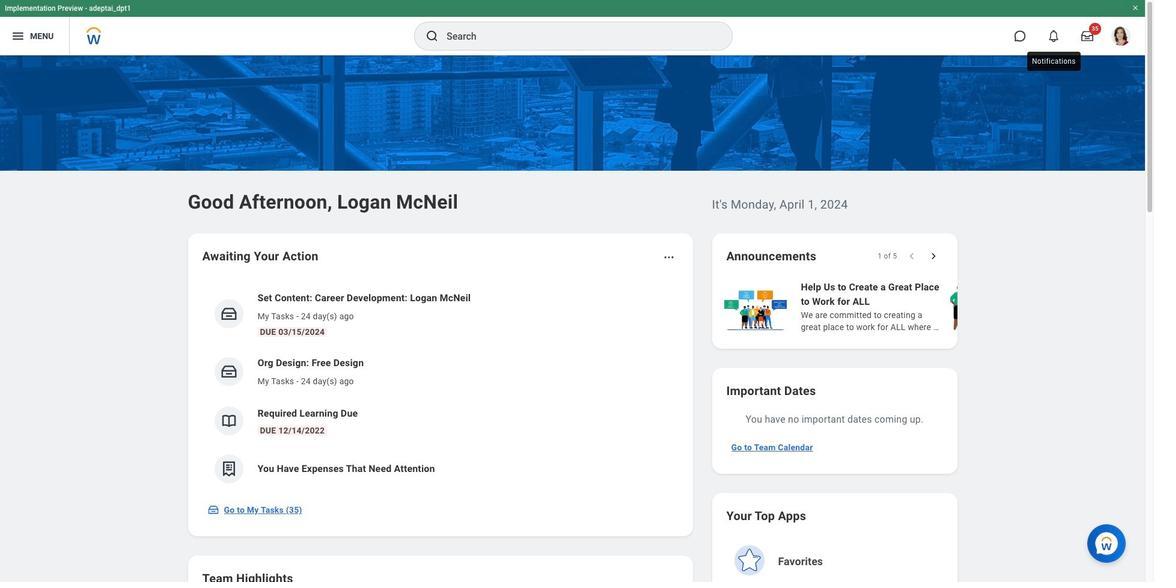Task type: vqa. For each thing, say whether or not it's contained in the screenshot.
the topmost people
no



Task type: locate. For each thing, give the bounding box(es) containing it.
tooltip
[[1026, 49, 1084, 73]]

0 vertical spatial inbox image
[[220, 305, 238, 323]]

banner
[[0, 0, 1146, 55]]

notifications large image
[[1048, 30, 1060, 42]]

dashboard expenses image
[[220, 460, 238, 478]]

inbox image
[[220, 363, 238, 381]]

close environment banner image
[[1133, 4, 1140, 11]]

justify image
[[11, 29, 25, 43]]

1 horizontal spatial list
[[722, 279, 1155, 334]]

0 horizontal spatial inbox image
[[207, 504, 219, 516]]

1 horizontal spatial inbox image
[[220, 305, 238, 323]]

main content
[[0, 55, 1155, 582]]

inbox image
[[220, 305, 238, 323], [207, 504, 219, 516]]

list
[[722, 279, 1155, 334], [202, 281, 679, 493]]

status
[[878, 251, 898, 261]]



Task type: describe. For each thing, give the bounding box(es) containing it.
book open image
[[220, 412, 238, 430]]

Search Workday  search field
[[447, 23, 708, 49]]

profile logan mcneil image
[[1112, 26, 1131, 48]]

chevron left small image
[[906, 250, 918, 262]]

0 horizontal spatial list
[[202, 281, 679, 493]]

related actions image
[[663, 251, 675, 263]]

search image
[[425, 29, 440, 43]]

chevron right small image
[[928, 250, 940, 262]]

inbox large image
[[1082, 30, 1094, 42]]

1 vertical spatial inbox image
[[207, 504, 219, 516]]



